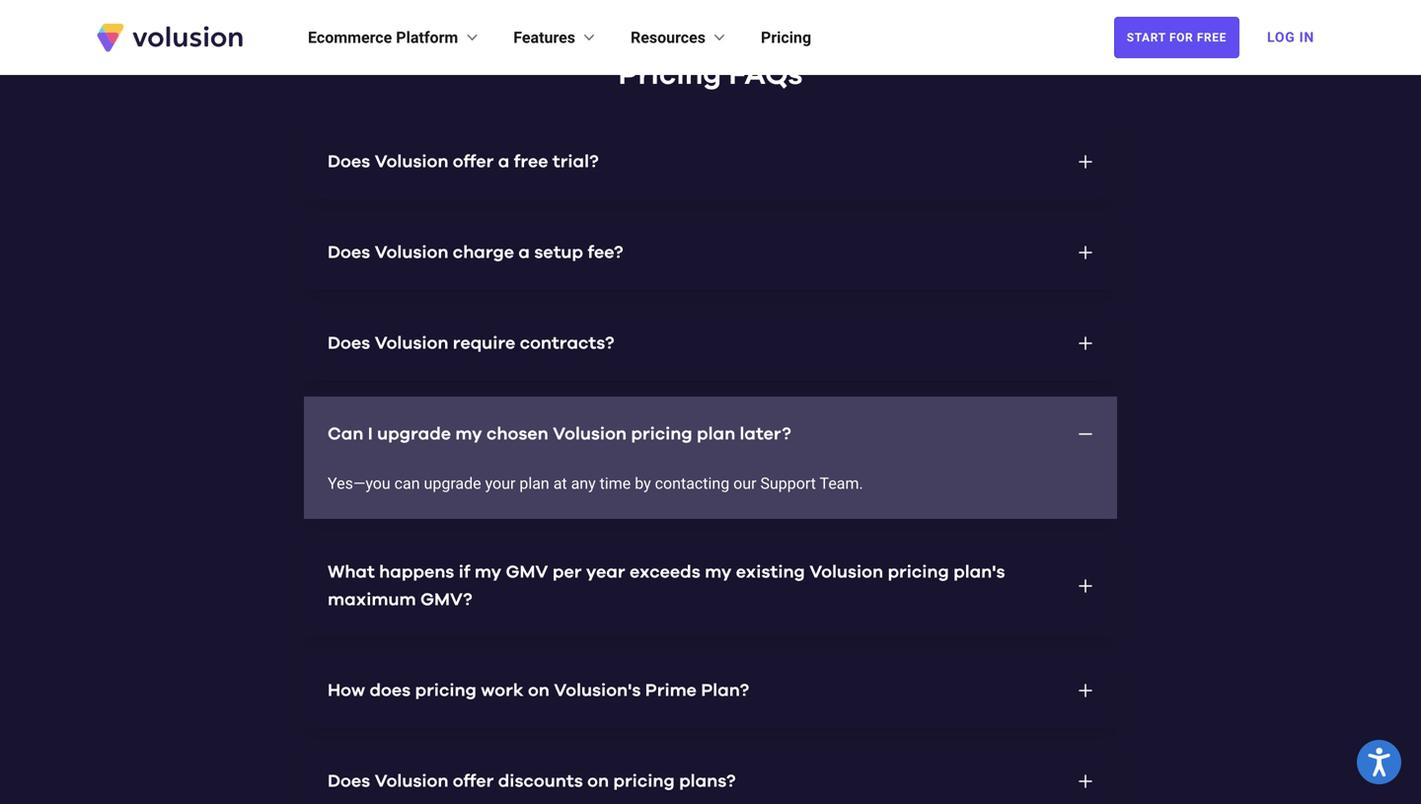 Task type: describe. For each thing, give the bounding box(es) containing it.
a for free
[[498, 153, 510, 171]]

volusion's
[[554, 682, 641, 700]]

maximum
[[328, 591, 416, 609]]

does volusion offer a free trial?
[[328, 153, 599, 171]]

ecommerce platform
[[308, 28, 458, 47]]

upgrade for i
[[377, 426, 451, 443]]

pricing inside button
[[415, 682, 477, 700]]

plan?
[[701, 682, 749, 700]]

team.
[[820, 474, 864, 493]]

contracts?
[[520, 335, 615, 352]]

open accessibe: accessibility options, statement and help image
[[1369, 748, 1391, 777]]

does volusion require contracts? button
[[304, 306, 1118, 381]]

can i upgrade my chosen volusion pricing plan later?
[[328, 426, 792, 443]]

does volusion offer discounts on pricing plans? button
[[304, 744, 1118, 805]]

at
[[554, 474, 567, 493]]

features button
[[514, 26, 599, 49]]

work
[[481, 682, 524, 700]]

plan inside button
[[697, 426, 736, 443]]

start for free
[[1127, 31, 1227, 44]]

discounts
[[498, 773, 583, 791]]

pricing faqs
[[619, 60, 803, 90]]

on for discounts
[[588, 773, 609, 791]]

i
[[368, 426, 373, 443]]

does for does volusion charge a setup fee?
[[328, 244, 370, 262]]

pricing inside what happens if my gmv per year exceeds my existing volusion pricing plan's maximum gmv?
[[888, 564, 950, 582]]

ecommerce
[[308, 28, 392, 47]]

setup
[[535, 244, 584, 262]]

offer for a
[[453, 153, 494, 171]]

support
[[761, 474, 816, 493]]

volusion inside what happens if my gmv per year exceeds my existing volusion pricing plan's maximum gmv?
[[810, 564, 884, 582]]

does volusion offer a free trial? button
[[304, 124, 1118, 199]]

year
[[586, 564, 626, 582]]

can i upgrade my chosen volusion pricing plan later? button
[[304, 397, 1118, 472]]

a for setup
[[519, 244, 530, 262]]

log in link
[[1256, 16, 1327, 59]]

volusion for does volusion offer discounts on pricing plans?
[[375, 773, 449, 791]]

pricing up by
[[631, 426, 693, 443]]

does volusion charge a setup fee?
[[328, 244, 623, 262]]

free
[[1198, 31, 1227, 44]]

resources
[[631, 28, 706, 47]]

prime
[[645, 682, 697, 700]]

does volusion require contracts?
[[328, 335, 615, 352]]

for
[[1170, 31, 1194, 44]]

time
[[600, 474, 631, 493]]

faqs
[[729, 60, 803, 90]]

1 vertical spatial plan
[[520, 474, 550, 493]]

contacting
[[655, 474, 730, 493]]

our
[[734, 474, 757, 493]]

can
[[395, 474, 420, 493]]

require
[[453, 335, 516, 352]]

gmv
[[506, 564, 549, 582]]

free
[[514, 153, 548, 171]]

upgrade for can
[[424, 474, 481, 493]]

my left existing
[[705, 564, 732, 582]]

fee?
[[588, 244, 623, 262]]

yes—you
[[328, 474, 391, 493]]

my for chosen
[[456, 426, 482, 443]]

chosen
[[487, 426, 549, 443]]

charge
[[453, 244, 514, 262]]

does for does volusion offer discounts on pricing plans?
[[328, 773, 370, 791]]

how does pricing work on volusion's prime plan?
[[328, 682, 749, 700]]

plan's
[[954, 564, 1006, 582]]

if
[[459, 564, 471, 582]]

in
[[1300, 29, 1315, 45]]



Task type: locate. For each thing, give the bounding box(es) containing it.
1 horizontal spatial pricing
[[761, 28, 812, 47]]

2 does from the top
[[328, 244, 370, 262]]

does for does volusion require contracts?
[[328, 335, 370, 352]]

1 offer from the top
[[453, 153, 494, 171]]

a left free
[[498, 153, 510, 171]]

1 does from the top
[[328, 153, 370, 171]]

pricing link
[[761, 26, 812, 49]]

plans?
[[679, 773, 736, 791]]

0 horizontal spatial a
[[498, 153, 510, 171]]

pricing up 'faqs' on the right
[[761, 28, 812, 47]]

a
[[498, 153, 510, 171], [519, 244, 530, 262]]

0 vertical spatial on
[[528, 682, 550, 700]]

upgrade
[[377, 426, 451, 443], [424, 474, 481, 493]]

pricing
[[761, 28, 812, 47], [619, 60, 722, 90]]

1 horizontal spatial on
[[588, 773, 609, 791]]

trial?
[[553, 153, 599, 171]]

plan left at
[[520, 474, 550, 493]]

pricing right does
[[415, 682, 477, 700]]

plan left later?
[[697, 426, 736, 443]]

offer
[[453, 153, 494, 171], [453, 773, 494, 791]]

upgrade inside button
[[377, 426, 451, 443]]

upgrade right i
[[377, 426, 451, 443]]

how
[[328, 682, 365, 700]]

3 does from the top
[[328, 335, 370, 352]]

start
[[1127, 31, 1166, 44]]

0 horizontal spatial on
[[528, 682, 550, 700]]

1 vertical spatial pricing
[[619, 60, 722, 90]]

by
[[635, 474, 651, 493]]

on for work
[[528, 682, 550, 700]]

start for free link
[[1114, 17, 1240, 58]]

my right if
[[475, 564, 502, 582]]

can
[[328, 426, 364, 443]]

resources button
[[631, 26, 730, 49]]

exceeds
[[630, 564, 701, 582]]

on right work at bottom
[[528, 682, 550, 700]]

volusion for does volusion require contracts?
[[375, 335, 449, 352]]

on inside button
[[528, 682, 550, 700]]

log
[[1268, 29, 1296, 45]]

0 vertical spatial offer
[[453, 153, 494, 171]]

gmv?
[[421, 591, 473, 609]]

platform
[[396, 28, 458, 47]]

1 horizontal spatial plan
[[697, 426, 736, 443]]

my
[[456, 426, 482, 443], [475, 564, 502, 582], [705, 564, 732, 582]]

does volusion offer discounts on pricing plans?
[[328, 773, 736, 791]]

does
[[370, 682, 411, 700]]

1 vertical spatial upgrade
[[424, 474, 481, 493]]

pricing for pricing faqs
[[619, 60, 722, 90]]

ecommerce platform button
[[308, 26, 482, 49]]

pricing
[[631, 426, 693, 443], [888, 564, 950, 582], [415, 682, 477, 700], [614, 773, 675, 791]]

volusion for does volusion charge a setup fee?
[[375, 244, 449, 262]]

what
[[328, 564, 375, 582]]

does for does volusion offer a free trial?
[[328, 153, 370, 171]]

how does pricing work on volusion's prime plan? button
[[304, 654, 1118, 729]]

0 vertical spatial upgrade
[[377, 426, 451, 443]]

on right discounts
[[588, 773, 609, 791]]

pricing down 'resources' on the top
[[619, 60, 722, 90]]

my inside can i upgrade my chosen volusion pricing plan later? button
[[456, 426, 482, 443]]

volusion for does volusion offer a free trial?
[[375, 153, 449, 171]]

volusion
[[375, 153, 449, 171], [375, 244, 449, 262], [375, 335, 449, 352], [553, 426, 627, 443], [810, 564, 884, 582], [375, 773, 449, 791]]

plan
[[697, 426, 736, 443], [520, 474, 550, 493]]

yes—you can upgrade your plan at any time by contacting our support team.
[[328, 474, 864, 493]]

happens
[[379, 564, 455, 582]]

0 horizontal spatial plan
[[520, 474, 550, 493]]

pricing left plan's
[[888, 564, 950, 582]]

0 horizontal spatial pricing
[[619, 60, 722, 90]]

1 vertical spatial offer
[[453, 773, 494, 791]]

0 vertical spatial pricing
[[761, 28, 812, 47]]

pricing for pricing
[[761, 28, 812, 47]]

per
[[553, 564, 582, 582]]

features
[[514, 28, 576, 47]]

on inside button
[[588, 773, 609, 791]]

your
[[485, 474, 516, 493]]

2 offer from the top
[[453, 773, 494, 791]]

what happens if my gmv per year exceeds my existing volusion pricing plan's maximum gmv? button
[[304, 535, 1118, 638]]

later?
[[740, 426, 792, 443]]

existing
[[736, 564, 806, 582]]

on
[[528, 682, 550, 700], [588, 773, 609, 791]]

upgrade right can
[[424, 474, 481, 493]]

any
[[571, 474, 596, 493]]

offer left discounts
[[453, 773, 494, 791]]

1 vertical spatial on
[[588, 773, 609, 791]]

my for gmv
[[475, 564, 502, 582]]

0 vertical spatial a
[[498, 153, 510, 171]]

does
[[328, 153, 370, 171], [328, 244, 370, 262], [328, 335, 370, 352], [328, 773, 370, 791]]

a left 'setup'
[[519, 244, 530, 262]]

offer left free
[[453, 153, 494, 171]]

does volusion charge a setup fee? button
[[304, 215, 1118, 290]]

log in
[[1268, 29, 1315, 45]]

pricing left plans?
[[614, 773, 675, 791]]

my left chosen
[[456, 426, 482, 443]]

1 horizontal spatial a
[[519, 244, 530, 262]]

0 vertical spatial plan
[[697, 426, 736, 443]]

4 does from the top
[[328, 773, 370, 791]]

what happens if my gmv per year exceeds my existing volusion pricing plan's maximum gmv?
[[328, 564, 1006, 609]]

1 vertical spatial a
[[519, 244, 530, 262]]

offer for discounts
[[453, 773, 494, 791]]



Task type: vqa. For each thing, say whether or not it's contained in the screenshot.
START
yes



